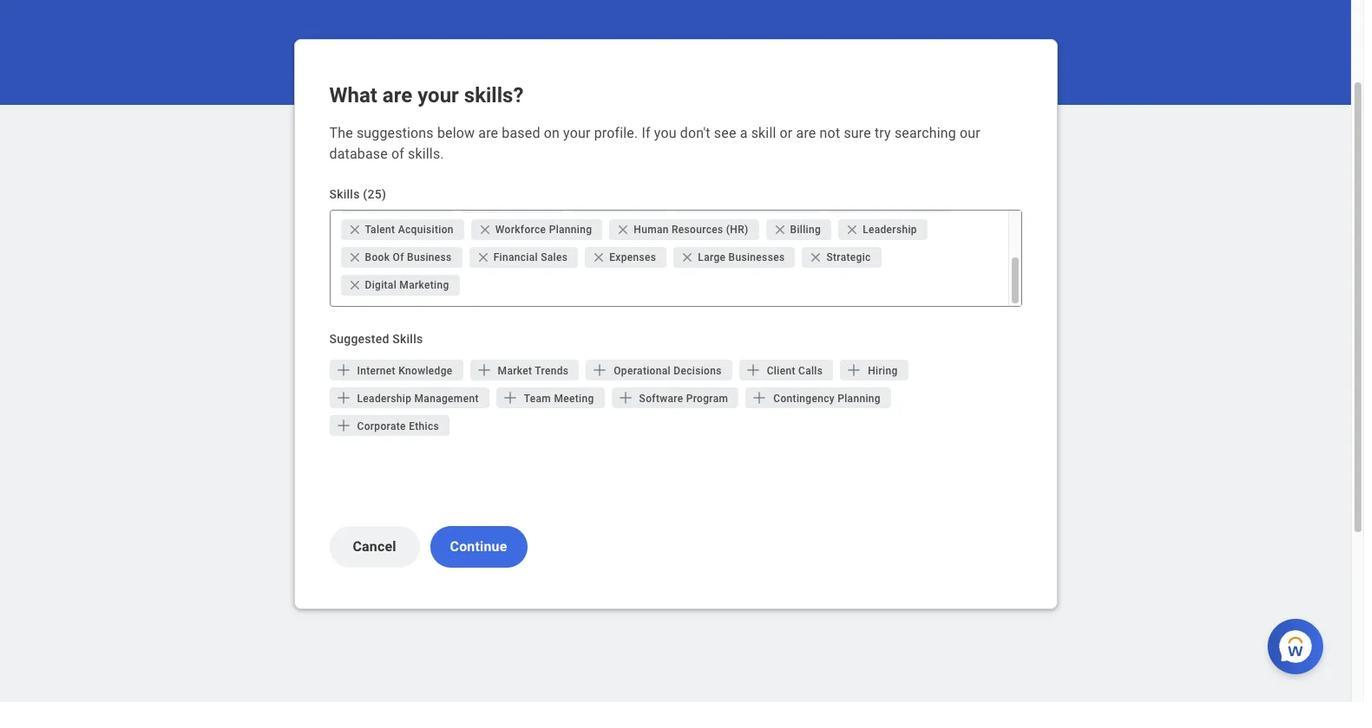 Task type: describe. For each thing, give the bounding box(es) containing it.
0 vertical spatial your
[[418, 83, 459, 108]]

database
[[329, 146, 388, 162]]

a
[[740, 125, 748, 141]]

management
[[414, 393, 479, 405]]

of
[[393, 252, 404, 264]]

internet
[[357, 365, 396, 378]]

workforce planning button
[[471, 220, 603, 240]]

talent acquisition button
[[341, 220, 464, 240]]

strategic button
[[802, 247, 881, 268]]

planning for workforce planning
[[549, 224, 592, 236]]

contingency planning button
[[746, 388, 891, 409]]

suggestions
[[357, 125, 434, 141]]

internet knowledge
[[357, 365, 453, 378]]

skills.
[[408, 146, 444, 162]]

what are your skills?
[[329, 83, 524, 108]]

software program button
[[611, 388, 739, 409]]

profile.
[[594, 125, 638, 141]]

leadership management
[[357, 393, 479, 405]]

team meeting
[[524, 393, 594, 405]]

suggested skills
[[329, 332, 423, 346]]

billing button
[[766, 220, 831, 240]]

strategic
[[827, 252, 871, 264]]

corporate ethics
[[357, 421, 439, 433]]

1 vertical spatial skills
[[393, 332, 423, 346]]

hiring button
[[840, 360, 908, 381]]

leadership management button
[[329, 388, 489, 409]]

remove image down human resources (hr)
[[681, 251, 698, 265]]

operational decisions button
[[586, 360, 732, 381]]

business
[[407, 252, 452, 264]]

client calls
[[767, 365, 823, 378]]

human
[[634, 224, 669, 236]]

acquisition
[[398, 224, 454, 236]]

resources
[[672, 224, 723, 236]]

financial
[[493, 252, 538, 264]]

on
[[544, 125, 560, 141]]

remove image for the digital marketing button
[[348, 279, 365, 292]]

presentations button
[[461, 192, 564, 213]]

cancel button
[[329, 527, 420, 568]]

decisions
[[674, 365, 722, 378]]

plus image for leadership management
[[335, 390, 352, 407]]

below
[[437, 125, 475, 141]]

the
[[329, 125, 353, 141]]

presentations
[[485, 196, 553, 208]]

book of business button
[[341, 247, 462, 268]]

team meeting button
[[496, 388, 605, 409]]

plus image for hiring
[[845, 362, 863, 379]]

calls
[[798, 365, 823, 378]]

continue button
[[430, 527, 527, 568]]

or
[[780, 125, 793, 141]]

plus image for software program
[[617, 390, 634, 407]]

large
[[698, 252, 726, 264]]

don't
[[680, 125, 711, 141]]

continue
[[450, 539, 507, 555]]

contingency
[[773, 393, 835, 405]]

human resources (hr) button
[[610, 220, 759, 240]]

book of business
[[365, 252, 452, 264]]

businesses
[[729, 252, 785, 264]]

remove image inside the digital marketing button
[[348, 279, 361, 292]]

remove image for billing button
[[773, 223, 790, 237]]

suggested
[[329, 332, 389, 346]]

skills?
[[464, 83, 524, 108]]

program
[[686, 393, 728, 405]]

knowledge
[[398, 365, 453, 378]]

remove image inside billing button
[[773, 223, 787, 237]]

try
[[875, 125, 891, 141]]

not
[[820, 125, 840, 141]]

remove image for remove image within leadership button
[[845, 223, 859, 237]]

planning for contingency planning
[[838, 393, 881, 405]]

plus image for contingency planning
[[751, 390, 768, 407]]

remove image left expenses
[[592, 251, 606, 265]]

remove image left book
[[348, 251, 361, 265]]

Skills (25) field
[[463, 277, 1001, 294]]

corporate ethics button
[[329, 416, 450, 437]]

internet knowledge button
[[329, 360, 463, 381]]

marketing
[[400, 279, 449, 292]]

1 horizontal spatial are
[[478, 125, 498, 141]]

skill
[[751, 125, 776, 141]]

remove image inside workforce planning button
[[478, 223, 492, 237]]

digital marketing
[[365, 279, 449, 292]]

software program
[[639, 393, 728, 405]]



Task type: locate. For each thing, give the bounding box(es) containing it.
remove image left talent
[[348, 223, 361, 237]]

skills up internet knowledge
[[393, 332, 423, 346]]

are
[[383, 83, 412, 108], [478, 125, 498, 141], [796, 125, 816, 141]]

market trends button
[[470, 360, 579, 381]]

2 horizontal spatial are
[[796, 125, 816, 141]]

plus image down operational at the left bottom of page
[[617, 390, 634, 407]]

0 vertical spatial planning
[[549, 224, 592, 236]]

remove image inside talent acquisition 'button'
[[348, 223, 365, 237]]

plus image left corporate
[[335, 417, 352, 435]]

plus image down client
[[751, 390, 768, 407]]

1 horizontal spatial skills
[[393, 332, 423, 346]]

remove image down talent
[[348, 251, 365, 265]]

press left arrow to navigate selected items field
[[463, 272, 1001, 299]]

plus image inside hiring button
[[845, 362, 863, 379]]

talent acquisition
[[365, 224, 454, 236]]

sales
[[541, 252, 568, 264]]

remove image inside financial sales button
[[476, 251, 490, 265]]

remove image up strategic
[[845, 223, 863, 237]]

billing
[[790, 224, 821, 236]]

remove image right business
[[476, 251, 493, 265]]

planning
[[549, 224, 592, 236], [838, 393, 881, 405]]

are up suggestions
[[383, 83, 412, 108]]

plus image for market trends
[[475, 362, 493, 379]]

plus image up meeting on the left of page
[[591, 362, 609, 379]]

1 horizontal spatial your
[[563, 125, 591, 141]]

plus image left client
[[744, 362, 762, 379]]

remove image down billing at the top right
[[809, 251, 823, 265]]

remove image down book
[[348, 279, 365, 292]]

plus image for team meeting
[[501, 390, 519, 407]]

plus image left the internet
[[335, 362, 352, 379]]

planning inside 'contingency planning' button
[[838, 393, 881, 405]]

searching
[[895, 125, 956, 141]]

contingency planning
[[773, 393, 881, 405]]

1 horizontal spatial planning
[[838, 393, 881, 405]]

workforce planning
[[495, 224, 592, 236]]

human resources (hr)
[[634, 224, 749, 236]]

plus image inside operational decisions "button"
[[591, 362, 609, 379]]

1 vertical spatial leadership
[[357, 393, 412, 405]]

1 vertical spatial planning
[[838, 393, 881, 405]]

plus image for internet knowledge
[[335, 362, 352, 379]]

meeting
[[554, 393, 594, 405]]

remove image inside leadership button
[[845, 223, 863, 237]]

remove image left billing at the top right
[[773, 223, 787, 237]]

your inside the suggestions below are based on your profile. if you don't see a skill or are not sure try searching our database of skills.
[[563, 125, 591, 141]]

remove image inside workforce planning button
[[478, 223, 495, 237]]

0 horizontal spatial are
[[383, 83, 412, 108]]

plus image inside software program "button"
[[617, 390, 634, 407]]

remove image up expenses button
[[616, 223, 630, 237]]

remove image
[[348, 223, 365, 237], [478, 223, 495, 237], [616, 223, 630, 237], [773, 223, 790, 237], [845, 223, 859, 237], [348, 251, 365, 265], [348, 251, 361, 265], [476, 251, 493, 265], [809, 251, 823, 265], [348, 279, 365, 292]]

software
[[639, 393, 683, 405]]

of
[[391, 146, 404, 162]]

plus image for operational decisions
[[591, 362, 609, 379]]

are right or
[[796, 125, 816, 141]]

skills left (25) at the top
[[329, 187, 360, 201]]

plus image
[[335, 362, 352, 379], [475, 362, 493, 379], [591, 362, 609, 379], [744, 362, 762, 379], [845, 362, 863, 379], [501, 390, 519, 407]]

leadership for leadership management
[[357, 393, 412, 405]]

0 horizontal spatial skills
[[329, 187, 360, 201]]

remove image left "financial"
[[476, 251, 490, 265]]

remove image left the workforce
[[478, 223, 492, 237]]

remove image right sales
[[592, 251, 609, 265]]

large businesses button
[[674, 247, 795, 268]]

plus image for corporate ethics
[[335, 417, 352, 435]]

(25)
[[363, 187, 386, 201]]

trends
[[535, 365, 569, 378]]

leadership up strategic
[[863, 224, 917, 236]]

expenses
[[609, 252, 656, 264]]

remove image down billing at the top right
[[809, 251, 827, 265]]

digital marketing button
[[341, 275, 460, 296]]

0 vertical spatial leadership
[[863, 224, 917, 236]]

remove image up expenses button
[[616, 223, 634, 237]]

digital
[[365, 279, 397, 292]]

market
[[498, 365, 532, 378]]

remove image for book of business button
[[348, 251, 365, 265]]

operational
[[614, 365, 671, 378]]

corporate
[[357, 421, 406, 433]]

remove image inside leadership button
[[845, 223, 859, 237]]

remove image inside strategic button
[[809, 251, 827, 265]]

are right below
[[478, 125, 498, 141]]

financial sales
[[493, 252, 568, 264]]

plus image left the market
[[475, 362, 493, 379]]

plus image down the market
[[501, 390, 519, 407]]

remove image left large
[[681, 251, 695, 265]]

operational decisions
[[614, 365, 722, 378]]

planning down hiring button in the bottom right of the page
[[838, 393, 881, 405]]

client
[[767, 365, 796, 378]]

planning up sales
[[549, 224, 592, 236]]

large businesses
[[698, 252, 785, 264]]

remove image up strategic
[[845, 223, 859, 237]]

remove image inside financial sales button
[[476, 251, 493, 265]]

client calls button
[[739, 360, 833, 381]]

remove image left digital
[[348, 279, 361, 292]]

0 horizontal spatial your
[[418, 83, 459, 108]]

plus image inside 'contingency planning' button
[[751, 390, 768, 407]]

remove image up businesses
[[773, 223, 790, 237]]

0 horizontal spatial leadership
[[357, 393, 412, 405]]

0 vertical spatial skills
[[329, 187, 360, 201]]

remove image inside the digital marketing button
[[348, 279, 365, 292]]

if
[[642, 125, 651, 141]]

remove image inside human resources (hr) button
[[616, 223, 630, 237]]

plus image up corporate ethics "button" at the left bottom of the page
[[335, 390, 352, 407]]

plus image inside client calls button
[[744, 362, 762, 379]]

remove image for workforce planning button
[[478, 223, 495, 237]]

remove image inside talent acquisition 'button'
[[348, 223, 361, 237]]

(hr)
[[726, 224, 749, 236]]

remove image for financial sales button on the top of page
[[476, 251, 493, 265]]

1 horizontal spatial leadership
[[863, 224, 917, 236]]

plus image inside market trends button
[[475, 362, 493, 379]]

your right on
[[563, 125, 591, 141]]

our
[[960, 125, 981, 141]]

sure
[[844, 125, 871, 141]]

team
[[524, 393, 551, 405]]

plus image
[[335, 390, 352, 407], [617, 390, 634, 407], [751, 390, 768, 407], [335, 417, 352, 435]]

remove image up book
[[348, 223, 365, 237]]

plus image left hiring at the right
[[845, 362, 863, 379]]

leadership for leadership
[[863, 224, 917, 236]]

your
[[418, 83, 459, 108], [563, 125, 591, 141]]

remove image down 'presentations' button
[[478, 223, 495, 237]]

hiring
[[868, 365, 898, 378]]

plus image inside leadership management button
[[335, 390, 352, 407]]

see
[[714, 125, 736, 141]]

workforce
[[495, 224, 546, 236]]

plus image for client calls
[[744, 362, 762, 379]]

planning inside workforce planning button
[[549, 224, 592, 236]]

financial sales button
[[469, 247, 578, 268]]

remove image for remove image in the human resources (hr) button
[[616, 223, 630, 237]]

talent
[[365, 224, 395, 236]]

leadership up corporate ethics "button" at the left bottom of the page
[[357, 393, 412, 405]]

remove image for talent acquisition 'button'
[[348, 223, 365, 237]]

your up below
[[418, 83, 459, 108]]

remove image for remove image in the strategic button
[[809, 251, 823, 265]]

plus image inside internet knowledge button
[[335, 362, 352, 379]]

0 horizontal spatial planning
[[549, 224, 592, 236]]

leadership button
[[838, 220, 928, 240]]

cancel
[[353, 539, 396, 555]]

based
[[502, 125, 540, 141]]

book
[[365, 252, 390, 264]]

plus image inside corporate ethics "button"
[[335, 417, 352, 435]]

remove image inside human resources (hr) button
[[616, 223, 634, 237]]

remove image inside billing button
[[773, 223, 790, 237]]

ethics
[[409, 421, 439, 433]]

expenses button
[[585, 247, 667, 268]]

leadership
[[863, 224, 917, 236], [357, 393, 412, 405]]

remove image
[[348, 223, 361, 237], [478, 223, 492, 237], [616, 223, 634, 237], [773, 223, 787, 237], [845, 223, 863, 237], [476, 251, 490, 265], [592, 251, 609, 265], [592, 251, 606, 265], [681, 251, 698, 265], [681, 251, 695, 265], [809, 251, 827, 265], [348, 279, 361, 292]]

plus image inside team meeting button
[[501, 390, 519, 407]]

you
[[654, 125, 677, 141]]

what
[[329, 83, 377, 108]]

1 vertical spatial your
[[563, 125, 591, 141]]

market trends
[[498, 365, 569, 378]]

skills
[[329, 187, 360, 201], [393, 332, 423, 346]]

the suggestions below are based on your profile. if you don't see a skill or are not sure try searching our database of skills.
[[329, 125, 981, 162]]

remove image inside strategic button
[[809, 251, 823, 265]]



Task type: vqa. For each thing, say whether or not it's contained in the screenshot.
The Team Meeting
yes



